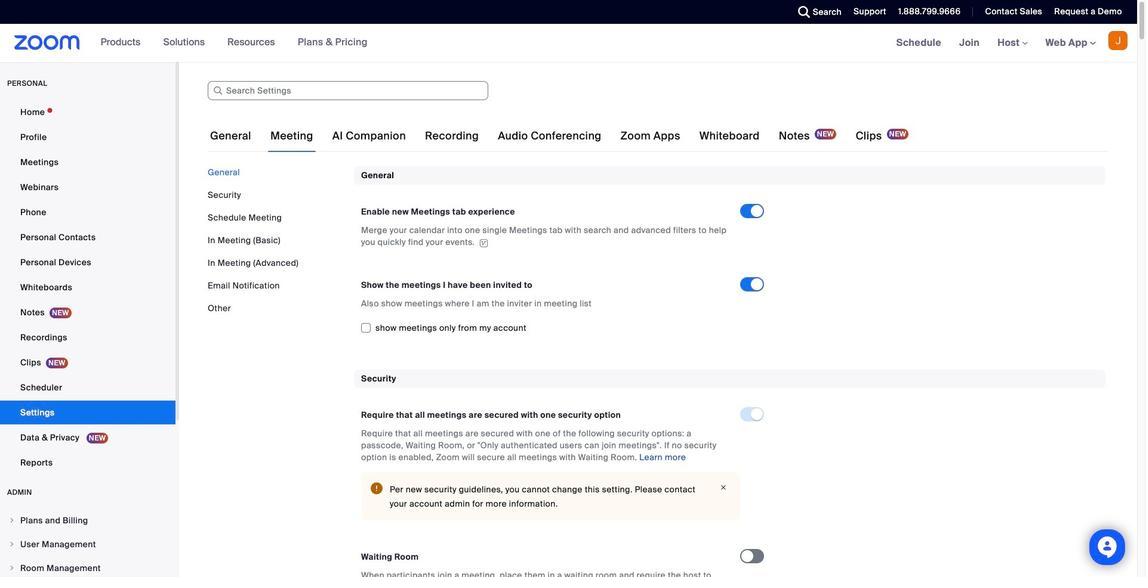 Task type: describe. For each thing, give the bounding box(es) containing it.
security element
[[354, 370, 1106, 578]]

profile picture image
[[1109, 31, 1128, 50]]

product information navigation
[[92, 24, 377, 62]]

tabs of my account settings page tab list
[[208, 119, 911, 153]]

right image
[[8, 541, 16, 549]]

right image for first menu item from the bottom of the admin menu menu
[[8, 565, 16, 572]]

3 menu item from the top
[[0, 558, 176, 578]]

alert inside security element
[[361, 473, 740, 521]]

admin menu menu
[[0, 510, 176, 578]]



Task type: locate. For each thing, give the bounding box(es) containing it.
application inside "general" element
[[361, 225, 729, 249]]

right image
[[8, 518, 16, 525], [8, 565, 16, 572]]

right image for 1st menu item from the top of the admin menu menu
[[8, 518, 16, 525]]

menu bar
[[208, 167, 345, 315]]

2 vertical spatial menu item
[[0, 558, 176, 578]]

1 vertical spatial menu item
[[0, 534, 176, 556]]

1 vertical spatial right image
[[8, 565, 16, 572]]

warning image
[[371, 483, 383, 495]]

right image down right image
[[8, 565, 16, 572]]

0 vertical spatial right image
[[8, 518, 16, 525]]

close image
[[716, 483, 731, 494]]

support version for enable new meetings tab experience image
[[478, 239, 490, 248]]

meetings navigation
[[887, 24, 1137, 63]]

Search Settings text field
[[208, 81, 488, 100]]

1 right image from the top
[[8, 518, 16, 525]]

0 vertical spatial menu item
[[0, 510, 176, 532]]

1 menu item from the top
[[0, 510, 176, 532]]

2 menu item from the top
[[0, 534, 176, 556]]

application
[[361, 225, 729, 249]]

personal menu menu
[[0, 100, 176, 476]]

banner
[[0, 24, 1137, 63]]

right image up right image
[[8, 518, 16, 525]]

zoom logo image
[[14, 35, 80, 50]]

alert
[[361, 473, 740, 521]]

2 right image from the top
[[8, 565, 16, 572]]

menu item
[[0, 510, 176, 532], [0, 534, 176, 556], [0, 558, 176, 578]]

general element
[[354, 167, 1106, 351]]



Task type: vqa. For each thing, say whether or not it's contained in the screenshot.
To to the left
no



